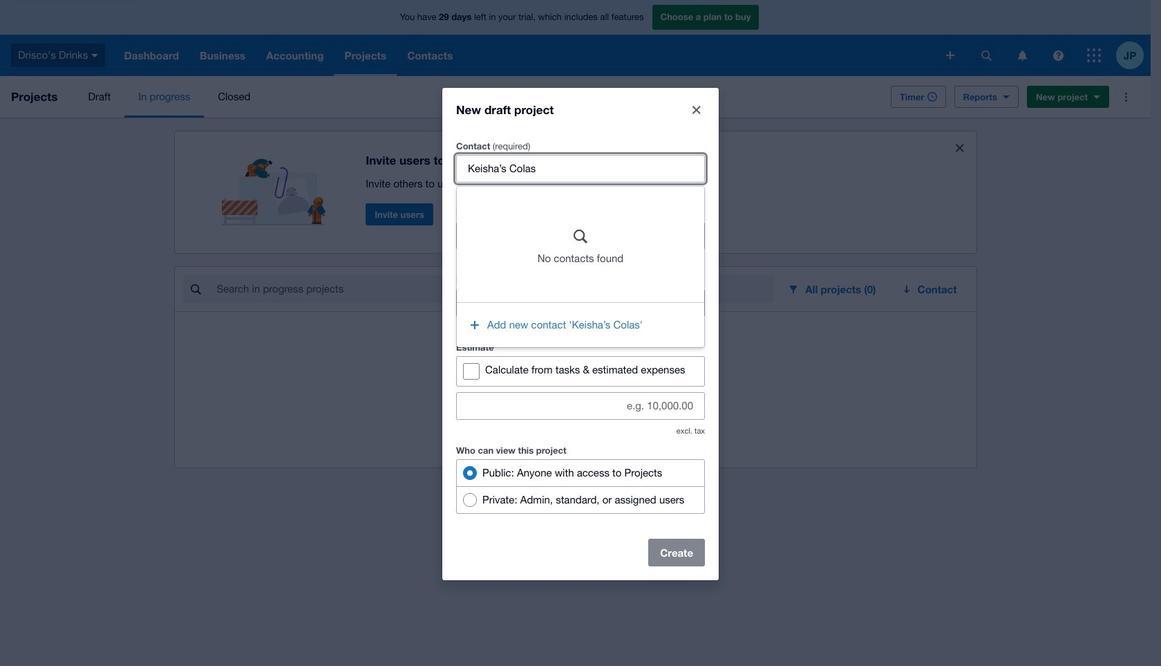 Task type: locate. For each thing, give the bounding box(es) containing it.
dialog
[[443, 87, 719, 580]]

Pick a date field
[[490, 289, 705, 316]]

svg image
[[982, 50, 992, 61], [1018, 50, 1027, 61], [1054, 50, 1064, 61], [92, 54, 98, 57]]

Search in progress projects search field
[[215, 276, 774, 302]]

banner
[[0, 0, 1152, 76]]

svg image
[[1088, 48, 1102, 62], [947, 51, 955, 59]]

group
[[457, 186, 705, 347], [456, 459, 705, 514]]

None field
[[457, 222, 705, 249]]

e.g. 10,000.00 field
[[457, 393, 705, 419]]

0 vertical spatial group
[[457, 186, 705, 347]]

1 vertical spatial group
[[456, 459, 705, 514]]



Task type: vqa. For each thing, say whether or not it's contained in the screenshot.
"PICK A DATE" field
yes



Task type: describe. For each thing, give the bounding box(es) containing it.
invite users to projects image
[[222, 142, 333, 225]]

1 horizontal spatial svg image
[[1088, 48, 1102, 62]]

0 horizontal spatial svg image
[[947, 51, 955, 59]]

Find or create a contact field
[[457, 155, 705, 182]]



